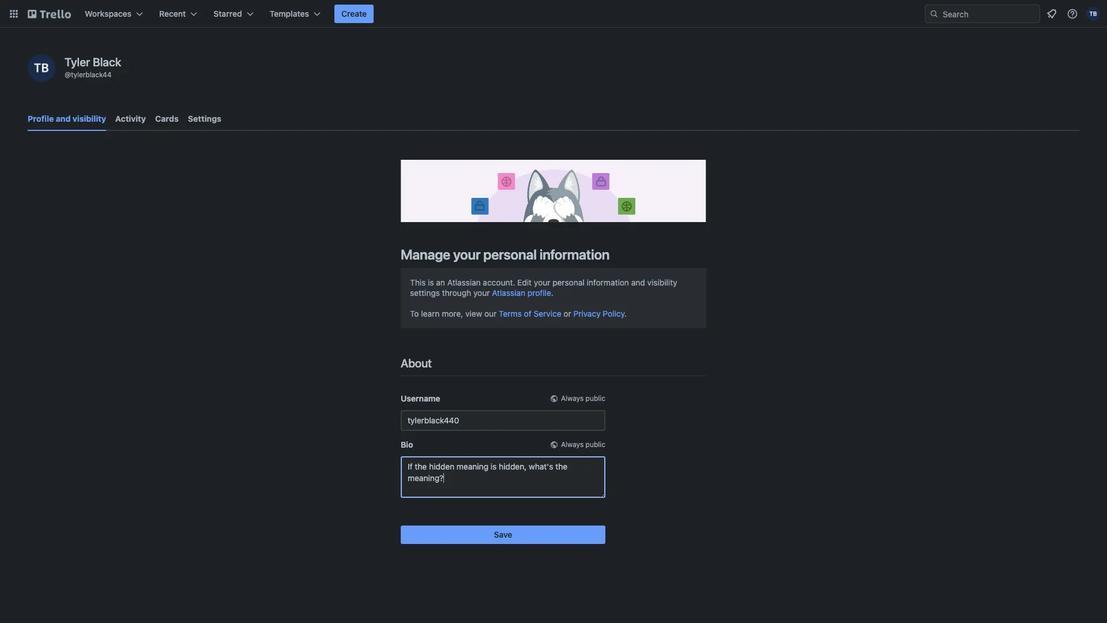 Task type: describe. For each thing, give the bounding box(es) containing it.
settings link
[[188, 108, 221, 129]]

to
[[410, 309, 419, 318]]

tylerblack44
[[71, 70, 112, 79]]

search image
[[930, 9, 939, 18]]

starred button
[[207, 5, 261, 23]]

terms of service or privacy policy .
[[499, 309, 627, 318]]

recent button
[[152, 5, 204, 23]]

our
[[485, 309, 497, 318]]

Search field
[[939, 5, 1040, 23]]

username
[[401, 393, 440, 403]]

personal inside this is an atlassian account. edit your personal information and visibility settings through your
[[553, 277, 585, 287]]

cards
[[155, 114, 179, 123]]

starred
[[214, 9, 242, 18]]

about
[[401, 356, 432, 370]]

is
[[428, 277, 434, 287]]

or
[[564, 309, 572, 318]]

tyler black (tylerblack44) image inside primary element
[[1087, 7, 1101, 21]]

1 vertical spatial your
[[534, 277, 551, 287]]

save button
[[401, 525, 606, 544]]

templates
[[270, 9, 309, 18]]

an
[[436, 277, 445, 287]]

always public for username
[[561, 394, 606, 403]]

manage
[[401, 246, 451, 262]]

open information menu image
[[1067, 8, 1079, 20]]

profile and visibility
[[28, 114, 106, 123]]

activity link
[[115, 108, 146, 129]]

1 vertical spatial tyler black (tylerblack44) image
[[28, 54, 55, 82]]

recent
[[159, 9, 186, 18]]

visibility inside this is an atlassian account. edit your personal information and visibility settings through your
[[648, 277, 678, 287]]

information inside this is an atlassian account. edit your personal information and visibility settings through your
[[587, 277, 629, 287]]

through
[[442, 288, 471, 298]]

this is an atlassian account. edit your personal information and visibility settings through your
[[410, 277, 678, 298]]

edit
[[518, 277, 532, 287]]

tyler black @ tylerblack44
[[65, 55, 121, 79]]

account.
[[483, 277, 515, 287]]

and inside this is an atlassian account. edit your personal information and visibility settings through your
[[632, 277, 645, 287]]

black
[[93, 55, 121, 69]]

bio
[[401, 439, 413, 449]]

policy
[[603, 309, 625, 318]]

templates button
[[263, 5, 328, 23]]

privacy policy link
[[574, 309, 625, 318]]

tyler
[[65, 55, 90, 69]]

0 notifications image
[[1045, 7, 1059, 21]]



Task type: locate. For each thing, give the bounding box(es) containing it.
0 horizontal spatial atlassian
[[448, 277, 481, 287]]

manage your personal information
[[401, 246, 610, 262]]

your up through
[[453, 246, 481, 262]]

information
[[540, 246, 610, 262], [587, 277, 629, 287]]

profile and visibility link
[[28, 108, 106, 131]]

public for bio
[[586, 440, 606, 449]]

tyler black (tylerblack44) image
[[1087, 7, 1101, 21], [28, 54, 55, 82]]

0 vertical spatial always public
[[561, 394, 606, 403]]

settings
[[410, 288, 440, 298]]

terms of service link
[[499, 309, 562, 318]]

2 always from the top
[[561, 440, 584, 449]]

1 horizontal spatial visibility
[[648, 277, 678, 287]]

1 always public from the top
[[561, 394, 606, 403]]

0 vertical spatial visibility
[[73, 114, 106, 123]]

information up the policy
[[587, 277, 629, 287]]

information up this is an atlassian account. edit your personal information and visibility settings through your
[[540, 246, 610, 262]]

0 horizontal spatial personal
[[484, 246, 537, 262]]

Bio text field
[[401, 456, 606, 498]]

0 vertical spatial public
[[586, 394, 606, 403]]

your down account.
[[474, 288, 490, 298]]

atlassian profile
[[492, 288, 551, 298]]

create
[[342, 9, 367, 18]]

cards link
[[155, 108, 179, 129]]

public for username
[[586, 394, 606, 403]]

0 vertical spatial information
[[540, 246, 610, 262]]

0 vertical spatial tyler black (tylerblack44) image
[[1087, 7, 1101, 21]]

service
[[534, 309, 562, 318]]

always for bio
[[561, 440, 584, 449]]

2 always public from the top
[[561, 440, 606, 449]]

1 vertical spatial and
[[632, 277, 645, 287]]

.
[[551, 288, 554, 298], [625, 309, 627, 318]]

@
[[65, 70, 71, 79]]

. inside the . to learn more, view our
[[551, 288, 554, 298]]

1 always from the top
[[561, 394, 584, 403]]

0 vertical spatial .
[[551, 288, 554, 298]]

personal
[[484, 246, 537, 262], [553, 277, 585, 287]]

view
[[466, 309, 482, 318]]

. to learn more, view our
[[410, 288, 554, 318]]

atlassian profile link
[[492, 288, 551, 298]]

learn
[[421, 309, 440, 318]]

0 vertical spatial your
[[453, 246, 481, 262]]

atlassian inside this is an atlassian account. edit your personal information and visibility settings through your
[[448, 277, 481, 287]]

public
[[586, 394, 606, 403], [586, 440, 606, 449]]

workspaces
[[85, 9, 132, 18]]

atlassian down account.
[[492, 288, 526, 298]]

2 vertical spatial your
[[474, 288, 490, 298]]

Username text field
[[401, 410, 606, 431]]

profile
[[528, 288, 551, 298]]

1 horizontal spatial tyler black (tylerblack44) image
[[1087, 7, 1101, 21]]

privacy
[[574, 309, 601, 318]]

create button
[[335, 5, 374, 23]]

1 vertical spatial atlassian
[[492, 288, 526, 298]]

tyler black (tylerblack44) image left @
[[28, 54, 55, 82]]

more,
[[442, 309, 463, 318]]

always
[[561, 394, 584, 403], [561, 440, 584, 449]]

0 horizontal spatial and
[[56, 114, 71, 123]]

this
[[410, 277, 426, 287]]

1 horizontal spatial and
[[632, 277, 645, 287]]

0 vertical spatial always
[[561, 394, 584, 403]]

of
[[524, 309, 532, 318]]

always for username
[[561, 394, 584, 403]]

1 vertical spatial information
[[587, 277, 629, 287]]

always public for bio
[[561, 440, 606, 449]]

0 vertical spatial and
[[56, 114, 71, 123]]

your up the profile
[[534, 277, 551, 287]]

and
[[56, 114, 71, 123], [632, 277, 645, 287]]

your
[[453, 246, 481, 262], [534, 277, 551, 287], [474, 288, 490, 298]]

workspaces button
[[78, 5, 150, 23]]

activity
[[115, 114, 146, 123]]

back to home image
[[28, 5, 71, 23]]

terms
[[499, 309, 522, 318]]

atlassian up through
[[448, 277, 481, 287]]

1 horizontal spatial .
[[625, 309, 627, 318]]

1 public from the top
[[586, 394, 606, 403]]

1 vertical spatial always
[[561, 440, 584, 449]]

atlassian
[[448, 277, 481, 287], [492, 288, 526, 298]]

1 horizontal spatial personal
[[553, 277, 585, 287]]

always public
[[561, 394, 606, 403], [561, 440, 606, 449]]

settings
[[188, 114, 221, 123]]

1 horizontal spatial atlassian
[[492, 288, 526, 298]]

primary element
[[0, 0, 1108, 28]]

tyler black (tylerblack44) image right the open information menu icon
[[1087, 7, 1101, 21]]

personal up account.
[[484, 246, 537, 262]]

0 horizontal spatial visibility
[[73, 114, 106, 123]]

1 vertical spatial personal
[[553, 277, 585, 287]]

profile
[[28, 114, 54, 123]]

1 vertical spatial public
[[586, 440, 606, 449]]

0 vertical spatial atlassian
[[448, 277, 481, 287]]

save
[[494, 529, 513, 539]]

0 horizontal spatial tyler black (tylerblack44) image
[[28, 54, 55, 82]]

1 vertical spatial .
[[625, 309, 627, 318]]

0 horizontal spatial .
[[551, 288, 554, 298]]

2 public from the top
[[586, 440, 606, 449]]

. up service
[[551, 288, 554, 298]]

. right privacy
[[625, 309, 627, 318]]

1 vertical spatial visibility
[[648, 277, 678, 287]]

1 vertical spatial always public
[[561, 440, 606, 449]]

personal up or
[[553, 277, 585, 287]]

visibility
[[73, 114, 106, 123], [648, 277, 678, 287]]

0 vertical spatial personal
[[484, 246, 537, 262]]



Task type: vqa. For each thing, say whether or not it's contained in the screenshot.
Always
yes



